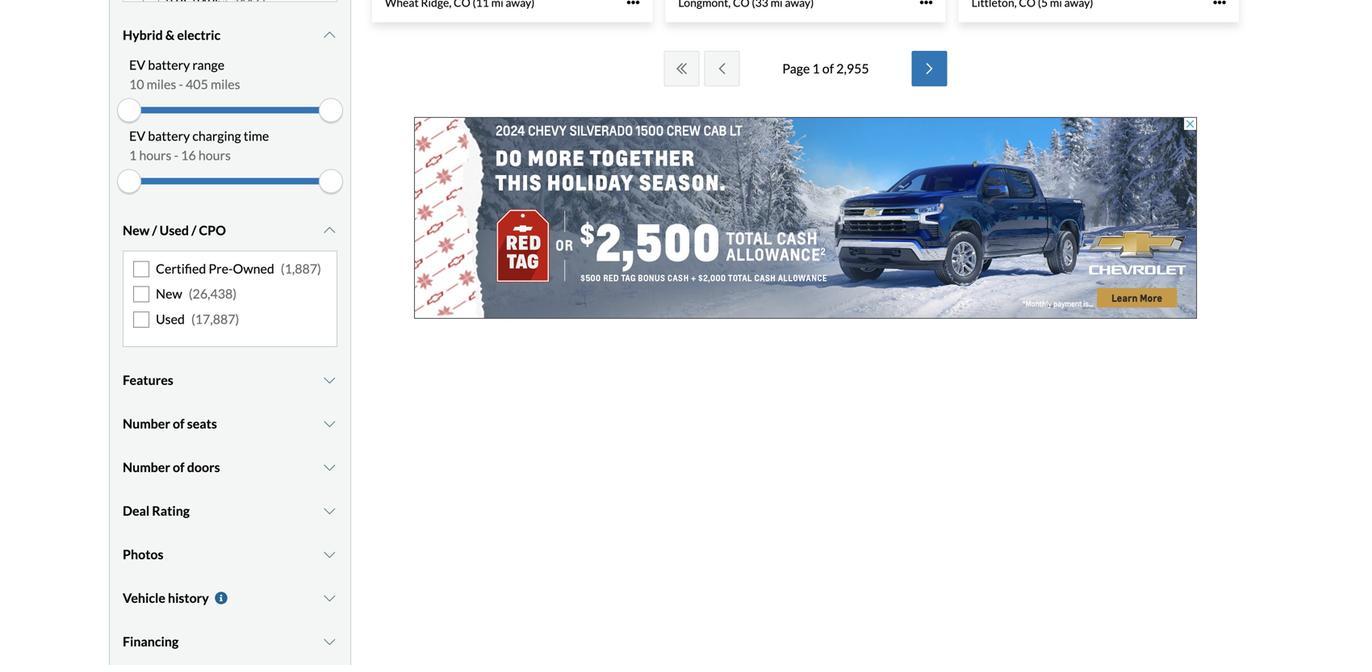 Task type: describe. For each thing, give the bounding box(es) containing it.
new for new (26,438)
[[156, 286, 182, 302]]

hybrid
[[123, 27, 163, 43]]

number of seats button
[[123, 404, 338, 444]]

charging
[[192, 128, 241, 144]]

chevron down image for rating
[[322, 505, 338, 518]]

vehicle history button
[[123, 578, 338, 619]]

- inside 'ev battery charging time 1 hours - 16 hours'
[[174, 147, 179, 163]]

chevron down image for features
[[322, 374, 338, 387]]

chevron down image inside financing dropdown button
[[322, 636, 338, 648]]

ellipsis h image
[[1214, 0, 1227, 9]]

page
[[783, 61, 810, 76]]

hybrid & electric
[[123, 27, 221, 43]]

number for number of doors
[[123, 459, 170, 475]]

page 1 of 2,955
[[783, 61, 869, 76]]

pre-
[[209, 261, 233, 277]]

number of seats
[[123, 416, 217, 432]]

of for seats
[[173, 416, 185, 432]]

features button
[[123, 360, 338, 401]]

2 ellipsis h image from the left
[[920, 0, 933, 9]]

1 / from the left
[[152, 222, 157, 238]]

1 miles from the left
[[147, 76, 176, 92]]

1 vertical spatial used
[[156, 311, 185, 327]]

new / used / cpo button
[[123, 210, 338, 251]]

deal rating
[[123, 503, 190, 519]]

2 / from the left
[[191, 222, 196, 238]]

history
[[168, 590, 209, 606]]

battery for hours
[[148, 128, 190, 144]]

ev battery charging time 1 hours - 16 hours
[[129, 128, 269, 163]]

ev for ev battery charging time
[[129, 128, 145, 144]]

1 ellipsis h image from the left
[[627, 0, 640, 9]]

time
[[244, 128, 269, 144]]

chevron right image
[[922, 62, 938, 75]]

number of doors button
[[123, 447, 338, 488]]

certified pre-owned (1,887)
[[156, 261, 321, 277]]

1 inside 'ev battery charging time 1 hours - 16 hours'
[[129, 147, 137, 163]]

(1,887)
[[281, 261, 321, 277]]

chevron down image for photos
[[322, 548, 338, 561]]

number of doors
[[123, 459, 220, 475]]

cpo
[[199, 222, 226, 238]]

2,955
[[837, 61, 869, 76]]



Task type: vqa. For each thing, say whether or not it's contained in the screenshot.
listings in Used Spyker 1 listings starting at $309,980
no



Task type: locate. For each thing, give the bounding box(es) containing it.
certified
[[156, 261, 206, 277]]

battery up 16
[[148, 128, 190, 144]]

0 vertical spatial 1
[[813, 61, 820, 76]]

hours left 16
[[139, 147, 172, 163]]

of left doors
[[173, 459, 185, 475]]

used
[[160, 222, 189, 238], [156, 311, 185, 327]]

- inside ev battery range 10 miles - 405 miles
[[179, 76, 183, 92]]

doors
[[187, 459, 220, 475]]

1 battery from the top
[[148, 57, 190, 73]]

chevron left image
[[714, 62, 730, 75]]

2 vertical spatial of
[[173, 459, 185, 475]]

- left 16
[[174, 147, 179, 163]]

&
[[165, 27, 175, 43]]

features
[[123, 372, 173, 388]]

0 vertical spatial number
[[123, 416, 170, 432]]

2 ev from the top
[[129, 128, 145, 144]]

financing button
[[123, 622, 338, 662]]

1 horizontal spatial miles
[[211, 76, 240, 92]]

/ left cpo
[[191, 222, 196, 238]]

miles down 'range'
[[211, 76, 240, 92]]

electric
[[177, 27, 221, 43]]

2 hours from the left
[[198, 147, 231, 163]]

1 horizontal spatial ellipsis h image
[[920, 0, 933, 9]]

new down 'certified'
[[156, 286, 182, 302]]

2 miles from the left
[[211, 76, 240, 92]]

new left cpo
[[123, 222, 150, 238]]

battery for -
[[148, 57, 190, 73]]

miles
[[147, 76, 176, 92], [211, 76, 240, 92]]

number
[[123, 416, 170, 432], [123, 459, 170, 475]]

chevron down image inside features dropdown button
[[322, 374, 338, 387]]

deal
[[123, 503, 150, 519]]

2 vertical spatial chevron down image
[[322, 636, 338, 648]]

1 vertical spatial chevron down image
[[322, 505, 338, 518]]

owned
[[233, 261, 274, 277]]

battery down &
[[148, 57, 190, 73]]

1 horizontal spatial hours
[[198, 147, 231, 163]]

of left 2,955
[[823, 61, 834, 76]]

1 vertical spatial -
[[174, 147, 179, 163]]

1 left 16
[[129, 147, 137, 163]]

photos button
[[123, 535, 338, 575]]

3 chevron down image from the top
[[322, 418, 338, 430]]

2 battery from the top
[[148, 128, 190, 144]]

of
[[823, 61, 834, 76], [173, 416, 185, 432], [173, 459, 185, 475]]

-
[[179, 76, 183, 92], [174, 147, 179, 163]]

1 chevron down image from the top
[[322, 29, 338, 42]]

new / used / cpo
[[123, 222, 226, 238]]

ev inside ev battery range 10 miles - 405 miles
[[129, 57, 145, 73]]

new inside dropdown button
[[123, 222, 150, 238]]

chevron down image
[[322, 224, 338, 237], [322, 374, 338, 387], [322, 418, 338, 430], [322, 461, 338, 474], [322, 548, 338, 561], [322, 592, 338, 605]]

new
[[123, 222, 150, 238], [156, 286, 182, 302]]

seats
[[187, 416, 217, 432]]

chevron double left image
[[674, 62, 690, 75]]

deal rating button
[[123, 491, 338, 531]]

1 chevron down image from the top
[[322, 224, 338, 237]]

hours
[[139, 147, 172, 163], [198, 147, 231, 163]]

chevron down image for &
[[322, 29, 338, 42]]

rating
[[152, 503, 190, 519]]

16
[[181, 147, 196, 163]]

1 vertical spatial number
[[123, 459, 170, 475]]

ev
[[129, 57, 145, 73], [129, 128, 145, 144]]

ev battery range 10 miles - 405 miles
[[129, 57, 240, 92]]

miles right 10
[[147, 76, 176, 92]]

chevron down image inside new / used / cpo dropdown button
[[322, 224, 338, 237]]

0 vertical spatial chevron down image
[[322, 29, 338, 42]]

1 horizontal spatial new
[[156, 286, 182, 302]]

(17,887)
[[191, 311, 239, 327]]

ev for ev battery range
[[129, 57, 145, 73]]

1 ev from the top
[[129, 57, 145, 73]]

ev inside 'ev battery charging time 1 hours - 16 hours'
[[129, 128, 145, 144]]

1 vertical spatial ev
[[129, 128, 145, 144]]

battery
[[148, 57, 190, 73], [148, 128, 190, 144]]

1 hours from the left
[[139, 147, 172, 163]]

new for new / used / cpo
[[123, 222, 150, 238]]

2 chevron down image from the top
[[322, 505, 338, 518]]

chevron down image inside number of seats dropdown button
[[322, 418, 338, 430]]

5 chevron down image from the top
[[322, 548, 338, 561]]

1 vertical spatial of
[[173, 416, 185, 432]]

1 vertical spatial 1
[[129, 147, 137, 163]]

1 horizontal spatial 1
[[813, 61, 820, 76]]

vehicle history
[[123, 590, 209, 606]]

1 horizontal spatial /
[[191, 222, 196, 238]]

battery inside ev battery range 10 miles - 405 miles
[[148, 57, 190, 73]]

ev up 10
[[129, 57, 145, 73]]

3 chevron down image from the top
[[322, 636, 338, 648]]

1 vertical spatial battery
[[148, 128, 190, 144]]

/ up 'certified'
[[152, 222, 157, 238]]

0 horizontal spatial ellipsis h image
[[627, 0, 640, 9]]

ellipsis h image
[[627, 0, 640, 9], [920, 0, 933, 9]]

2 number from the top
[[123, 459, 170, 475]]

chevron down image inside vehicle history dropdown button
[[322, 592, 338, 605]]

405
[[186, 76, 208, 92]]

used down new (26,438)
[[156, 311, 185, 327]]

chevron down image for number of seats
[[322, 418, 338, 430]]

chevron down image
[[322, 29, 338, 42], [322, 505, 338, 518], [322, 636, 338, 648]]

chevron down image inside number of doors dropdown button
[[322, 461, 338, 474]]

0 horizontal spatial /
[[152, 222, 157, 238]]

0 vertical spatial -
[[179, 76, 183, 92]]

0 horizontal spatial new
[[123, 222, 150, 238]]

0 vertical spatial new
[[123, 222, 150, 238]]

photos
[[123, 547, 163, 562]]

2 chevron down image from the top
[[322, 374, 338, 387]]

0 horizontal spatial miles
[[147, 76, 176, 92]]

financing
[[123, 634, 179, 650]]

info circle image
[[213, 592, 229, 605]]

1 vertical spatial new
[[156, 286, 182, 302]]

of for doors
[[173, 459, 185, 475]]

1 number from the top
[[123, 416, 170, 432]]

ev down 10
[[129, 128, 145, 144]]

0 vertical spatial of
[[823, 61, 834, 76]]

4 chevron down image from the top
[[322, 461, 338, 474]]

- left 405
[[179, 76, 183, 92]]

0 vertical spatial battery
[[148, 57, 190, 73]]

chevron down image inside photos dropdown button
[[322, 548, 338, 561]]

chevron down image inside deal rating dropdown button
[[322, 505, 338, 518]]

of left seats
[[173, 416, 185, 432]]

0 horizontal spatial 1
[[129, 147, 137, 163]]

10
[[129, 76, 144, 92]]

battery inside 'ev battery charging time 1 hours - 16 hours'
[[148, 128, 190, 144]]

number for number of seats
[[123, 416, 170, 432]]

1
[[813, 61, 820, 76], [129, 147, 137, 163]]

6 chevron down image from the top
[[322, 592, 338, 605]]

chevron down image inside hybrid & electric dropdown button
[[322, 29, 338, 42]]

new (26,438)
[[156, 286, 237, 302]]

/
[[152, 222, 157, 238], [191, 222, 196, 238]]

1 right page
[[813, 61, 820, 76]]

range
[[192, 57, 225, 73]]

used left cpo
[[160, 222, 189, 238]]

used (17,887)
[[156, 311, 239, 327]]

0 vertical spatial ev
[[129, 57, 145, 73]]

0 vertical spatial used
[[160, 222, 189, 238]]

0 horizontal spatial hours
[[139, 147, 172, 163]]

number up deal rating
[[123, 459, 170, 475]]

chevron down image for new / used / cpo
[[322, 224, 338, 237]]

used inside dropdown button
[[160, 222, 189, 238]]

hybrid & electric button
[[123, 15, 338, 55]]

advertisement region
[[414, 117, 1198, 319]]

vehicle
[[123, 590, 165, 606]]

hours down charging
[[198, 147, 231, 163]]

number down features
[[123, 416, 170, 432]]

chevron down image for number of doors
[[322, 461, 338, 474]]

(26,438)
[[189, 286, 237, 302]]



